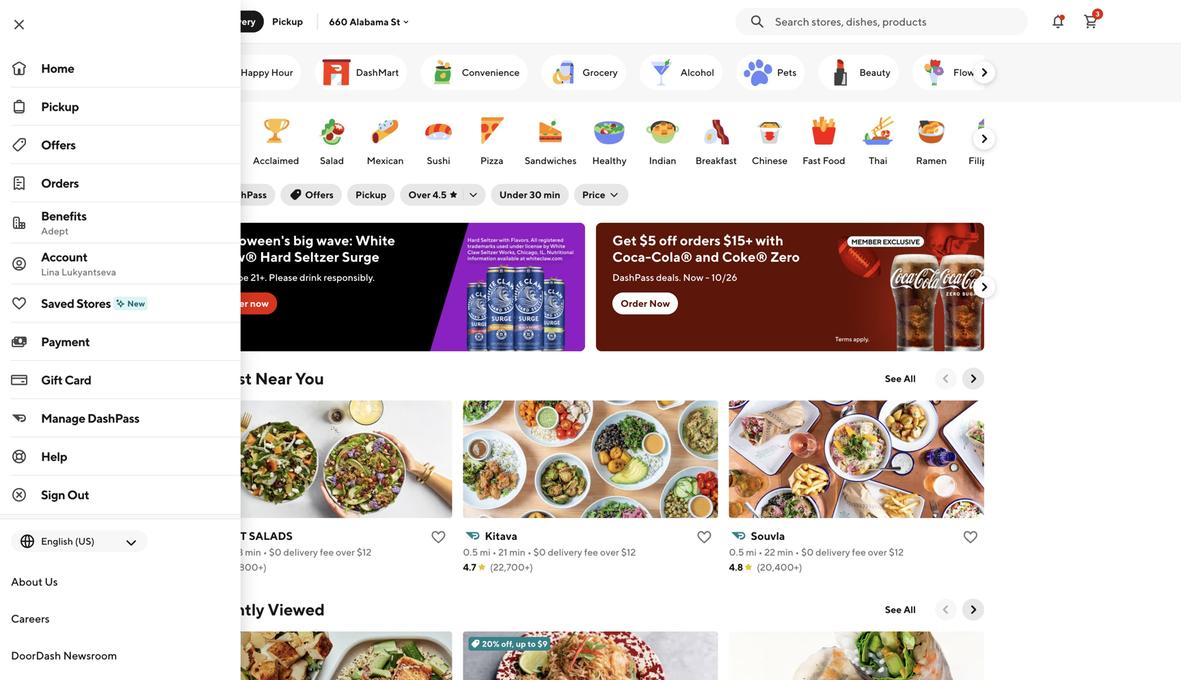 Task type: vqa. For each thing, say whether or not it's contained in the screenshot.
0.3 MI • 28 MIN • $​0 DELIVERY FEE
no



Task type: describe. For each thing, give the bounding box(es) containing it.
grocery link
[[542, 55, 626, 90]]

offers inside button
[[305, 189, 334, 200]]

manage dashpass link
[[0, 399, 241, 437]]

help
[[41, 449, 67, 464]]

manage
[[41, 411, 85, 426]]

3 • from the left
[[492, 547, 496, 558]]

lina
[[41, 266, 60, 278]]

3
[[1096, 10, 1100, 18]]

acclaimed link
[[250, 107, 302, 170]]

manage dashpass
[[41, 411, 139, 426]]

previous button of carousel image for recently viewed
[[939, 603, 953, 617]]

recently
[[197, 600, 264, 619]]

you
[[295, 369, 324, 388]]

grocery
[[583, 67, 618, 78]]

indian
[[649, 155, 676, 166]]

gift card
[[41, 373, 91, 387]]

claw®
[[213, 249, 257, 265]]

dashmart image
[[320, 56, 353, 89]]

pickup for the bottom pickup button
[[356, 189, 387, 200]]

thai
[[869, 155, 887, 166]]

over for souvla
[[868, 547, 887, 558]]

cola®
[[651, 249, 693, 265]]

order now button
[[213, 293, 277, 314]]

salads
[[249, 529, 293, 542]]

seltzer
[[294, 249, 339, 265]]

over
[[408, 189, 431, 200]]

careers link
[[0, 600, 241, 637]]

over inside mixt salads 0.5 mi • 23 min • $​0 delivery fee over $12 (14,800+)
[[336, 547, 355, 558]]

delivery for souvla
[[816, 547, 850, 558]]

fee inside mixt salads 0.5 mi • 23 min • $​0 delivery fee over $12 (14,800+)
[[320, 547, 334, 558]]

big
[[293, 232, 314, 248]]

mi for souvla
[[746, 547, 757, 558]]

about us link
[[0, 563, 241, 600]]

dashpass inside get $5 off orders $15+ with coca-cola® and coke® zero dashpass deals. now - 10/26
[[612, 272, 654, 283]]

sushi
[[427, 155, 450, 166]]

under
[[499, 189, 528, 200]]

now
[[250, 298, 269, 309]]

drink
[[300, 272, 322, 283]]

20% off, up to $9
[[482, 639, 548, 649]]

$15+
[[723, 232, 753, 248]]

(14,800+)
[[224, 562, 267, 573]]

sign out
[[41, 487, 89, 502]]

(20,400+)
[[757, 562, 802, 573]]

660 alabama st
[[329, 16, 400, 27]]

zero
[[770, 249, 800, 265]]

alcohol image
[[645, 56, 678, 89]]

st
[[391, 16, 400, 27]]

dashmart link
[[315, 55, 407, 90]]

10/26
[[711, 272, 737, 283]]

0.5 mi • 22 min • $​0 delivery fee over $12
[[729, 547, 904, 558]]

mexican
[[367, 155, 404, 166]]

happy hour image
[[205, 56, 238, 89]]

mixt salads 0.5 mi • 23 min • $​0 delivery fee over $12 (14,800+)
[[197, 529, 372, 573]]

$​0 inside mixt salads 0.5 mi • 23 min • $​0 delivery fee over $12 (14,800+)
[[269, 547, 282, 558]]

offers link
[[0, 126, 241, 164]]

account lina lukyantseva
[[41, 249, 116, 278]]

0 vertical spatial next button of carousel image
[[977, 66, 991, 79]]

coca-
[[612, 249, 651, 265]]

1 click to add this store to your saved list image from the left
[[430, 529, 447, 545]]

coke®
[[722, 249, 768, 265]]

order now
[[221, 298, 269, 309]]

0.5 for kitava
[[463, 547, 478, 558]]

23
[[232, 547, 243, 558]]

delivery
[[219, 16, 256, 27]]

1 vertical spatial pickup button
[[347, 184, 395, 206]]

trending link
[[197, 107, 243, 170]]

healthy
[[592, 155, 627, 166]]

click to add this store to your saved list image for kitava
[[696, 529, 713, 545]]

mi for kitava
[[480, 547, 491, 558]]

mi inside mixt salads 0.5 mi • 23 min • $​0 delivery fee over $12 (14,800+)
[[214, 547, 224, 558]]

fee for souvla
[[852, 547, 866, 558]]

previous button of carousel image for fastest near you
[[939, 372, 953, 386]]

delivery inside mixt salads 0.5 mi • 23 min • $​0 delivery fee over $12 (14,800+)
[[283, 547, 318, 558]]

1 vertical spatial next button of carousel image
[[967, 603, 980, 617]]

fastest near you link
[[197, 368, 324, 390]]

$12 for kitava
[[621, 547, 636, 558]]

out
[[67, 487, 89, 502]]

$12 inside mixt salads 0.5 mi • 23 min • $​0 delivery fee over $12 (14,800+)
[[357, 547, 372, 558]]

min right the 22
[[777, 547, 793, 558]]

pets link
[[736, 55, 805, 90]]

stores
[[76, 296, 111, 311]]

viewed
[[268, 600, 325, 619]]

0 items, open order cart image
[[1083, 13, 1099, 30]]

orders
[[41, 176, 79, 190]]

must
[[213, 272, 236, 283]]

fastest near you
[[197, 369, 324, 388]]

5 • from the left
[[759, 547, 763, 558]]

660 alabama st button
[[329, 16, 411, 27]]

notification bell image
[[1050, 13, 1066, 30]]

all for fastest near you
[[904, 373, 916, 384]]

price button
[[574, 184, 629, 206]]

0 vertical spatial pickup button
[[264, 11, 311, 32]]

convenience image
[[426, 56, 459, 89]]

deals.
[[656, 272, 681, 283]]

account
[[41, 249, 87, 264]]

4.7
[[463, 562, 476, 573]]

chinese
[[752, 155, 788, 166]]

about us
[[11, 575, 58, 588]]

flowers
[[953, 67, 988, 78]]

fast food
[[803, 155, 845, 166]]

convenience
[[462, 67, 520, 78]]

recently viewed
[[197, 600, 325, 619]]

see all link for recently viewed
[[877, 599, 924, 621]]

help link
[[0, 437, 241, 476]]

beauty
[[860, 67, 891, 78]]

hour
[[271, 67, 293, 78]]

now inside button
[[649, 298, 670, 309]]

4 • from the left
[[527, 547, 532, 558]]

adept
[[41, 225, 69, 237]]

min inside button
[[544, 189, 560, 200]]

hard
[[260, 249, 291, 265]]

see all for fastest near you
[[885, 373, 916, 384]]



Task type: locate. For each thing, give the bounding box(es) containing it.
under 30 min
[[499, 189, 560, 200]]

see all for recently viewed
[[885, 604, 916, 615]]

dashpass button
[[197, 184, 275, 206]]

payment
[[41, 334, 90, 349]]

0 vertical spatial see all link
[[877, 368, 924, 390]]

to
[[528, 639, 536, 649]]

2 see from the top
[[885, 604, 902, 615]]

1 vertical spatial see
[[885, 604, 902, 615]]

0 horizontal spatial pickup
[[41, 99, 79, 114]]

pickup down home
[[41, 99, 79, 114]]

sandwiches
[[525, 155, 577, 166]]

order down coca-
[[621, 298, 647, 309]]

sign
[[41, 487, 65, 502]]

$​0 right 21
[[533, 547, 546, 558]]

0 horizontal spatial fee
[[320, 547, 334, 558]]

0 vertical spatial all
[[904, 373, 916, 384]]

1 horizontal spatial $​0
[[533, 547, 546, 558]]

3 0.5 from the left
[[729, 547, 744, 558]]

home link
[[0, 49, 241, 87]]

0 horizontal spatial order
[[221, 298, 248, 309]]

$​0
[[269, 547, 282, 558], [533, 547, 546, 558], [801, 547, 814, 558]]

0 vertical spatial offers
[[41, 137, 76, 152]]

2 delivery from the left
[[548, 547, 582, 558]]

1 vertical spatial pickup
[[41, 99, 79, 114]]

1 horizontal spatial delivery
[[548, 547, 582, 558]]

• left 23
[[226, 547, 230, 558]]

us
[[45, 575, 58, 588]]

3 delivery from the left
[[816, 547, 850, 558]]

halloween's
[[213, 232, 290, 248]]

21
[[498, 547, 507, 558]]

with
[[756, 232, 784, 248]]

now
[[683, 272, 704, 283], [649, 298, 670, 309]]

min right 21
[[509, 547, 526, 558]]

see all
[[885, 373, 916, 384], [885, 604, 916, 615]]

happy hour
[[241, 67, 293, 78]]

0.5 up the 4.7 on the bottom left of the page
[[463, 547, 478, 558]]

food
[[823, 155, 845, 166]]

order left now
[[221, 298, 248, 309]]

alabama
[[350, 16, 389, 27]]

offers up orders
[[41, 137, 76, 152]]

2 previous button of carousel image from the top
[[939, 603, 953, 617]]

grocery image
[[547, 56, 580, 89]]

beauty link
[[819, 55, 899, 90]]

now left -
[[683, 272, 704, 283]]

up
[[516, 639, 526, 649]]

2 vertical spatial dashpass
[[87, 411, 139, 426]]

4.5
[[433, 189, 447, 200]]

halloween's big wave: white claw® hard seltzer surge must be 21+. please drink responsibly.
[[213, 232, 395, 283]]

1 0.5 from the left
[[197, 547, 212, 558]]

doordash
[[11, 649, 61, 662]]

2 horizontal spatial $​0
[[801, 547, 814, 558]]

1 vertical spatial previous button of carousel image
[[939, 603, 953, 617]]

2 vertical spatial next button of carousel image
[[967, 372, 980, 386]]

and
[[695, 249, 719, 265]]

0.5 inside mixt salads 0.5 mi • 23 min • $​0 delivery fee over $12 (14,800+)
[[197, 547, 212, 558]]

$12 for souvla
[[889, 547, 904, 558]]

0 horizontal spatial click to add this store to your saved list image
[[430, 529, 447, 545]]

saved stores
[[41, 296, 111, 311]]

get
[[612, 232, 637, 248]]

2 over from the left
[[600, 547, 619, 558]]

2 horizontal spatial fee
[[852, 547, 866, 558]]

2 click to add this store to your saved list image from the left
[[696, 529, 713, 545]]

fee for kitava
[[584, 547, 598, 558]]

mi left 21
[[480, 547, 491, 558]]

delivery for kitava
[[548, 547, 582, 558]]

next button of carousel image
[[977, 132, 991, 146], [967, 603, 980, 617]]

1 horizontal spatial offers
[[305, 189, 334, 200]]

1 mi from the left
[[214, 547, 224, 558]]

see
[[885, 373, 902, 384], [885, 604, 902, 615]]

previous button of carousel image
[[939, 372, 953, 386], [939, 603, 953, 617]]

pickup button down mexican
[[347, 184, 395, 206]]

2 horizontal spatial dashpass
[[612, 272, 654, 283]]

2 see all link from the top
[[877, 599, 924, 621]]

dashpass down trending
[[224, 189, 267, 200]]

alcohol link
[[640, 55, 723, 90]]

0 vertical spatial previous button of carousel image
[[939, 372, 953, 386]]

order now button
[[612, 293, 678, 314]]

pickup right delivery
[[272, 16, 303, 27]]

1 vertical spatial next button of carousel image
[[977, 280, 991, 294]]

1 see from the top
[[885, 373, 902, 384]]

0 vertical spatial now
[[683, 272, 704, 283]]

3 mi from the left
[[746, 547, 757, 558]]

2 $12 from the left
[[621, 547, 636, 558]]

delivery down salads
[[283, 547, 318, 558]]

see for recently viewed
[[885, 604, 902, 615]]

0 vertical spatial pickup
[[272, 16, 303, 27]]

recently viewed link
[[197, 599, 325, 621]]

1 over from the left
[[336, 547, 355, 558]]

2 horizontal spatial pickup
[[356, 189, 387, 200]]

1 horizontal spatial dashpass
[[224, 189, 267, 200]]

0.5 for souvla
[[729, 547, 744, 558]]

dashpass down coca-
[[612, 272, 654, 283]]

offers down salad
[[305, 189, 334, 200]]

3 $​0 from the left
[[801, 547, 814, 558]]

1 horizontal spatial pickup button
[[347, 184, 395, 206]]

1 vertical spatial see all link
[[877, 599, 924, 621]]

1 $12 from the left
[[357, 547, 372, 558]]

2 all from the top
[[904, 604, 916, 615]]

see all link for fastest near you
[[877, 368, 924, 390]]

about
[[11, 575, 42, 588]]

happy hour link
[[200, 55, 301, 90]]

now down deals.
[[649, 298, 670, 309]]

min inside mixt salads 0.5 mi • 23 min • $​0 delivery fee over $12 (14,800+)
[[245, 547, 261, 558]]

3 fee from the left
[[852, 547, 866, 558]]

20%
[[482, 639, 500, 649]]

click to add this store to your saved list image for souvla
[[962, 529, 979, 545]]

0.5
[[197, 547, 212, 558], [463, 547, 478, 558], [729, 547, 744, 558]]

1 horizontal spatial order
[[621, 298, 647, 309]]

$5
[[640, 232, 656, 248]]

order for halloween's big wave: white claw® hard seltzer surge
[[221, 298, 248, 309]]

2 • from the left
[[263, 547, 267, 558]]

convenience link
[[421, 55, 528, 90]]

2 fee from the left
[[584, 547, 598, 558]]

2 horizontal spatial delivery
[[816, 547, 850, 558]]

fast
[[803, 155, 821, 166]]

2 see all from the top
[[885, 604, 916, 615]]

delivery right the 22
[[816, 547, 850, 558]]

pickup link
[[0, 87, 241, 126]]

0 horizontal spatial offers
[[41, 137, 76, 152]]

(22,700+)
[[490, 562, 533, 573]]

now inside get $5 off orders $15+ with coca-cola® and coke® zero dashpass deals. now - 10/26
[[683, 272, 704, 283]]

1 horizontal spatial click to add this store to your saved list image
[[696, 529, 713, 545]]

near
[[255, 369, 292, 388]]

1 horizontal spatial fee
[[584, 547, 598, 558]]

1 horizontal spatial now
[[683, 272, 704, 283]]

happy
[[241, 67, 269, 78]]

1 horizontal spatial 0.5
[[463, 547, 478, 558]]

off,
[[501, 639, 514, 649]]

close image
[[11, 16, 27, 33]]

1 see all link from the top
[[877, 368, 924, 390]]

all for recently viewed
[[904, 604, 916, 615]]

2 horizontal spatial $12
[[889, 547, 904, 558]]

gift
[[41, 373, 62, 387]]

doordash newsroom
[[11, 649, 117, 662]]

flowers image
[[918, 56, 951, 89]]

1 horizontal spatial mi
[[480, 547, 491, 558]]

delivery button
[[211, 11, 264, 32]]

1 vertical spatial see all
[[885, 604, 916, 615]]

1 $​0 from the left
[[269, 547, 282, 558]]

acclaimed
[[253, 155, 299, 166]]

2 horizontal spatial 0.5
[[729, 547, 744, 558]]

responsibly.
[[324, 272, 375, 283]]

min
[[544, 189, 560, 200], [245, 547, 261, 558], [509, 547, 526, 558], [777, 547, 793, 558]]

0 horizontal spatial delivery
[[283, 547, 318, 558]]

2 vertical spatial pickup
[[356, 189, 387, 200]]

1 • from the left
[[226, 547, 230, 558]]

mixt
[[219, 529, 247, 542]]

mi left the 22
[[746, 547, 757, 558]]

• up (22,700+)
[[527, 547, 532, 558]]

• up (20,400+)
[[795, 547, 799, 558]]

1 horizontal spatial $12
[[621, 547, 636, 558]]

please
[[269, 272, 298, 283]]

1 vertical spatial offers
[[305, 189, 334, 200]]

pickup for top pickup button
[[272, 16, 303, 27]]

0 vertical spatial dashpass
[[224, 189, 267, 200]]

1 see all from the top
[[885, 373, 916, 384]]

0 horizontal spatial $12
[[357, 547, 372, 558]]

beauty image
[[824, 56, 857, 89]]

over 4.5
[[408, 189, 447, 200]]

min right 30
[[544, 189, 560, 200]]

orders link
[[0, 164, 241, 202]]

salad
[[320, 155, 344, 166]]

flowers link
[[912, 55, 996, 90]]

0 horizontal spatial over
[[336, 547, 355, 558]]

see all link
[[877, 368, 924, 390], [877, 599, 924, 621]]

payment link
[[0, 323, 241, 361]]

off
[[659, 232, 677, 248]]

pickup button
[[264, 11, 311, 32], [347, 184, 395, 206]]

see for fastest near you
[[885, 373, 902, 384]]

pets image
[[742, 56, 774, 89]]

$12
[[357, 547, 372, 558], [621, 547, 636, 558], [889, 547, 904, 558]]

1 previous button of carousel image from the top
[[939, 372, 953, 386]]

30
[[529, 189, 542, 200]]

sign out link
[[0, 476, 241, 514]]

0 horizontal spatial $​0
[[269, 547, 282, 558]]

2 horizontal spatial click to add this store to your saved list image
[[962, 529, 979, 545]]

mi left 23
[[214, 547, 224, 558]]

1 all from the top
[[904, 373, 916, 384]]

2 horizontal spatial over
[[868, 547, 887, 558]]

min right 23
[[245, 547, 261, 558]]

0 vertical spatial next button of carousel image
[[977, 132, 991, 146]]

0.5 up 4.8
[[729, 547, 744, 558]]

• left 21
[[492, 547, 496, 558]]

1 vertical spatial now
[[649, 298, 670, 309]]

0 horizontal spatial pickup button
[[264, 11, 311, 32]]

order for get $5 off orders $15+ with coca-cola® and coke® zero
[[621, 298, 647, 309]]

1 vertical spatial dashpass
[[612, 272, 654, 283]]

• down salads
[[263, 547, 267, 558]]

0 vertical spatial see
[[885, 373, 902, 384]]

2 horizontal spatial mi
[[746, 547, 757, 558]]

0 horizontal spatial 0.5
[[197, 547, 212, 558]]

0.5 left 23
[[197, 547, 212, 558]]

-
[[705, 272, 710, 283]]

0 vertical spatial see all
[[885, 373, 916, 384]]

3 over from the left
[[868, 547, 887, 558]]

• left the 22
[[759, 547, 763, 558]]

$​0 up (20,400+)
[[801, 547, 814, 558]]

3 $12 from the left
[[889, 547, 904, 558]]

0 horizontal spatial now
[[649, 298, 670, 309]]

0 horizontal spatial dashpass
[[87, 411, 139, 426]]

$​0 for souvla
[[801, 547, 814, 558]]

next button of carousel image
[[977, 66, 991, 79], [977, 280, 991, 294], [967, 372, 980, 386]]

dashpass inside "button"
[[224, 189, 267, 200]]

660
[[329, 16, 348, 27]]

1 horizontal spatial over
[[600, 547, 619, 558]]

1 order from the left
[[221, 298, 248, 309]]

trending
[[201, 155, 239, 166]]

pickup button right delivery
[[264, 11, 311, 32]]

doordash newsroom link
[[0, 637, 241, 674]]

all
[[904, 373, 916, 384], [904, 604, 916, 615]]

0 horizontal spatial mi
[[214, 547, 224, 558]]

wave:
[[316, 232, 353, 248]]

dashpass down gift card link
[[87, 411, 139, 426]]

delivery right 21
[[548, 547, 582, 558]]

1 delivery from the left
[[283, 547, 318, 558]]

dashpass
[[224, 189, 267, 200], [612, 272, 654, 283], [87, 411, 139, 426]]

3 click to add this store to your saved list image from the left
[[962, 529, 979, 545]]

white
[[355, 232, 395, 248]]

breakfast
[[696, 155, 737, 166]]

pickup down mexican
[[356, 189, 387, 200]]

2 0.5 from the left
[[463, 547, 478, 558]]

1 horizontal spatial pickup
[[272, 16, 303, 27]]

home
[[41, 61, 74, 76]]

2 $​0 from the left
[[533, 547, 546, 558]]

$​0 for kitava
[[533, 547, 546, 558]]

$​0 down salads
[[269, 547, 282, 558]]

over for kitava
[[600, 547, 619, 558]]

click to add this store to your saved list image
[[430, 529, 447, 545], [696, 529, 713, 545], [962, 529, 979, 545]]

newsroom
[[63, 649, 117, 662]]

1 fee from the left
[[320, 547, 334, 558]]

2 order from the left
[[621, 298, 647, 309]]

6 • from the left
[[795, 547, 799, 558]]

2 mi from the left
[[480, 547, 491, 558]]

22
[[765, 547, 775, 558]]

1 vertical spatial all
[[904, 604, 916, 615]]



